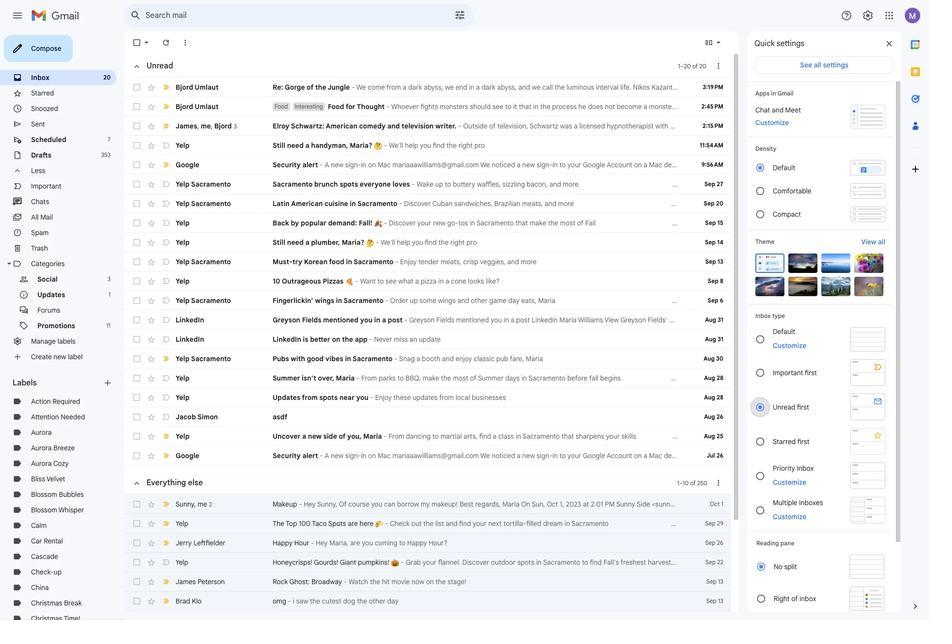 Task type: describe. For each thing, give the bounding box(es) containing it.
3 yelp from the top
[[176, 199, 190, 208]]

2 into from the left
[[887, 102, 898, 111]]

40 ͏‌ from the left
[[574, 394, 576, 402]]

not
[[605, 102, 615, 111]]

50 ͏‌ from the left
[[591, 394, 593, 402]]

need down 'density'
[[765, 161, 781, 169]]

aurora for aurora breeze
[[31, 444, 52, 453]]

and left call
[[518, 83, 530, 92]]

was for jul 26
[[707, 452, 719, 461]]

19 ͏‌ from the left
[[537, 394, 539, 402]]

27 ͏‌ from the left
[[551, 394, 553, 402]]

2 vertical spatial more
[[521, 258, 537, 266]]

quick settings element
[[755, 39, 805, 56]]

important for important link
[[31, 182, 61, 191]]

2 horizontal spatial abyss,
[[789, 102, 809, 111]]

ghost:
[[289, 578, 310, 587]]

13 for rock ghost: broadway - watch the hit movie now on the stage!
[[718, 578, 724, 586]]

11,
[[731, 83, 738, 92]]

must-
[[273, 258, 292, 266]]

type
[[772, 313, 785, 320]]

not, for jul 26
[[837, 452, 849, 461]]

the up updates from spots near you - enjoy these updates from local businesses ͏‌ ͏‌ ͏‌ ͏‌ ͏‌ ͏‌ ͏‌ ͏‌ ͏‌ ͏‌ ͏‌ ͏‌ ͏‌ ͏‌ ͏‌ ͏‌ ͏‌ ͏‌ ͏‌ ͏‌ ͏‌ ͏‌ ͏‌ ͏‌ ͏‌ ͏‌ ͏‌ ͏‌ ͏‌ ͏‌ ͏‌ ͏‌ ͏‌ ͏‌ ͏‌ ͏‌ ͏‌ ͏‌ ͏‌ ͏‌ ͏‌ ͏‌ ͏‌ ͏‌ ͏‌ ͏‌ ͏‌ ͏‌ ͏‌ ͏‌ ͏‌ ͏‌ ͏‌
[[441, 374, 451, 383]]

we'll for still need a plumber, maria?
[[381, 238, 395, 247]]

fingerlickin' wings in sacramento - order up some wings and other game day eats, maria ͏ ͏ ͏ ͏ ͏ ͏ ͏ ͏ ͏ ͏ ͏ ͏ ͏ ͏ ͏ ͏ ͏ ͏ ͏ ͏ ͏ ͏ ͏ ͏ ͏ ͏ ͏ ͏ ͏ ͏ ͏ ͏ ͏ ͏ ͏ ͏ ͏ ͏ ͏ ͏ ͏ ͏ ͏ ͏ ͏ ͏ ͏ ͏ ͏ ͏ ͏ ͏ ͏ ͏ ͏ ͏ ͏ ͏ ͏ ͏ ͏ ͏ ͏ ͏ ͏ ͏ ͏ ͏ ͏ ͏ ͏ ͏ ͏ ͏ ͏
[[273, 296, 686, 305]]

mariaaawilliams@gmail.com for jul 26
[[393, 452, 479, 461]]

and right the veggies,
[[507, 258, 519, 266]]

10 ͏‌ from the left
[[522, 394, 524, 402]]

bjord for 3:19 pm
[[176, 83, 193, 92]]

uncover a new side of you, maria - from dancing to martial arts, find a class in sacramento that sharpens your skills͏ ͏ ͏ ͏ ͏ ͏͏ ͏ ͏ ͏ ͏ ͏͏ ͏ ͏ ͏ ͏ ͏͏ ͏ ͏ ͏ ͏ ͏͏ ͏ ͏ ͏ ͏ ͏͏ ͏ ͏ ͏ ͏ ͏͏ ͏ ͏ ͏ ͏ ͏͏ ͏ ͏ ͏ ͏ ͏͏ ͏ ͏ ͏ ͏ ͏͏ ͏ ͏ ͏ ͏ ͏͏ ͏ ͏ ͏ ͏
[[273, 432, 730, 441]]

yelp sacramento for must-try korean food in sacramento
[[176, 258, 231, 266]]

day inside everything else tab panel
[[387, 597, 399, 606]]

noticed for 9:56 am
[[492, 161, 515, 169]]

1 horizontal spatial from
[[387, 83, 401, 92]]

up inside 'labels' navigation
[[54, 568, 62, 577]]

looks
[[468, 277, 484, 286]]

sep 15
[[705, 219, 724, 227]]

3:19 pm
[[703, 83, 724, 91]]

yelp sacramento for latin american cuisine in sacramento
[[176, 199, 231, 208]]

don't for jul 26
[[748, 452, 764, 461]]

pro for still need a handyman, maria?
[[475, 141, 485, 150]]

linkedin for linkedin is better on the app
[[176, 335, 204, 344]]

find left the fall's
[[590, 559, 602, 567]]

search mail image
[[127, 7, 145, 24]]

first for starred first
[[798, 437, 810, 446]]

aug for from dancing to martial arts, find a class in sacramento that sharpens your skills͏ ͏ ͏ ͏ ͏ ͏͏ ͏ ͏ ͏ ͏ ͏͏ ͏ ͏ ͏ ͏ ͏͏ ͏ ͏ ͏ ͏ ͏͏ ͏ ͏ ͏ ͏ ͏͏ ͏ ͏ ͏ ͏ ͏͏ ͏ ͏ ͏ ͏ ͏͏ ͏ ͏ ͏ ͏ ͏͏ ͏ ͏ ͏ ͏ ͏͏ ͏ ͏ ͏ ͏ ͏͏ ͏ ͏ ͏ ͏
[[704, 433, 715, 440]]

13 for omg - i saw the cutest dog the other day
[[718, 598, 724, 605]]

1 we from the left
[[445, 83, 454, 92]]

maria right over,
[[336, 374, 355, 383]]

7 ͏‌ from the left
[[517, 394, 518, 402]]

bjord for 2:45 pm
[[176, 102, 193, 111]]

can
[[800, 500, 812, 509]]

find down writer.
[[433, 141, 445, 150]]

39 ͏‌ from the left
[[572, 394, 574, 402]]

all
[[31, 213, 39, 222]]

2 vertical spatial that
[[562, 432, 574, 441]]

find down 'best'
[[459, 520, 471, 528]]

customize for multiple inboxes
[[773, 513, 807, 521]]

peterson inside everything else tab panel
[[198, 578, 225, 587]]

2 gaze from the left
[[853, 102, 868, 111]]

course
[[348, 500, 370, 509]]

13 inside "unread" 'tab panel'
[[718, 258, 724, 265]]

8 ͏‌ from the left
[[518, 394, 520, 402]]

mentioned
[[323, 316, 359, 325]]

43 ͏‌ from the left
[[579, 394, 581, 402]]

trash link
[[31, 244, 48, 253]]

52 ͏‌ from the left
[[595, 394, 597, 402]]

2023 inside everything else tab panel
[[566, 500, 581, 509]]

updates
[[413, 394, 438, 402]]

device. for jul 26
[[664, 452, 686, 461]]

the left jungle
[[315, 83, 326, 92]]

security for 9:56 am
[[273, 161, 301, 169]]

attention needed link
[[31, 413, 85, 422]]

7 yelp from the top
[[176, 277, 190, 286]]

first for important first
[[805, 369, 817, 377]]

19 row from the top
[[124, 427, 731, 446]]

spots for everyone
[[340, 180, 358, 189]]

maria inside everything else tab panel
[[502, 500, 520, 509]]

find up tender
[[425, 238, 437, 247]]

2
[[209, 501, 212, 508]]

right of inbox
[[774, 595, 816, 604]]

7 row from the top
[[124, 194, 731, 214]]

1 dark from the left
[[408, 83, 422, 92]]

1 for 1 – 20 of 20
[[678, 62, 680, 70]]

row containing sunny
[[124, 495, 929, 514]]

and inside chat and meet customize
[[772, 106, 784, 115]]

15 ͏‌ from the left
[[530, 394, 532, 402]]

like?
[[486, 277, 500, 286]]

some
[[420, 296, 436, 305]]

updates from spots near you - enjoy these updates from local businesses ͏‌ ͏‌ ͏‌ ͏‌ ͏‌ ͏‌ ͏‌ ͏‌ ͏‌ ͏‌ ͏‌ ͏‌ ͏‌ ͏‌ ͏‌ ͏‌ ͏‌ ͏‌ ͏‌ ͏‌ ͏‌ ͏‌ ͏‌ ͏‌ ͏‌ ͏‌ ͏‌ ͏‌ ͏‌ ͏‌ ͏‌ ͏‌ ͏‌ ͏‌ ͏‌ ͏‌ ͏‌ ͏‌ ͏‌ ͏‌ ͏‌ ͏‌ ͏‌ ͏‌ ͏‌ ͏‌ ͏‌ ͏‌ ͏‌ ͏‌ ͏‌ ͏‌ ͏‌
[[273, 394, 598, 402]]

1 vertical spatial enjoy
[[375, 394, 392, 402]]

and up - discover your new go-tos in sacramento that make the most of fall͏ ͏ ͏ ͏ ͏ ͏͏ ͏ ͏ ͏ ͏ ͏͏ ͏ ͏ ͏ ͏ ͏͏ ͏ ͏ ͏ ͏ ͏͏ ͏ ͏ ͏ ͏ ͏͏ ͏ ͏ ͏ ͏ ͏͏ ͏ ͏ ͏ ͏ ͏͏ ͏ ͏ ͏ ͏ ͏͏ ͏ ͏ ͏ ͏ ͏͏ ͏ ͏ ͏ ͏ ͏͏ ͏ ͏ ͏ ͏ ͏͏ ͏ ͏ ͏ ͏ ͏͏ ͏ at the top
[[545, 199, 556, 208]]

51 ͏‌ from the left
[[593, 394, 595, 402]]

22 row from the top
[[124, 514, 731, 534]]

first for unread first
[[797, 403, 809, 412]]

the right call
[[555, 83, 565, 92]]

the down writer.
[[447, 141, 457, 150]]

1 horizontal spatial abyss,
[[497, 83, 517, 92]]

2 horizontal spatial from
[[439, 394, 454, 402]]

life.
[[620, 83, 631, 92]]

row containing brad klo
[[124, 592, 731, 611]]

starred for starred first
[[773, 437, 796, 446]]

new down handyman,
[[331, 161, 344, 169]]

advanced search options image
[[450, 5, 470, 25]]

31 for greyson fields mentioned you in a post -
[[718, 316, 724, 324]]

bliss velvet
[[31, 475, 65, 484]]

0 vertical spatial meats,
[[522, 199, 543, 208]]

settings image
[[862, 10, 874, 21]]

china
[[31, 584, 49, 592]]

yelp sacramento for sacramento brunch spots everyone loves
[[176, 180, 231, 189]]

taco
[[312, 520, 327, 528]]

make for bbq,
[[423, 374, 439, 383]]

next
[[488, 520, 502, 528]]

0 horizontal spatial abyss,
[[424, 83, 443, 92]]

16 ͏‌ from the left
[[532, 394, 534, 402]]

2 ͏‌ from the left
[[508, 394, 510, 402]]

5 ͏‌ from the left
[[513, 394, 515, 402]]

freshest
[[621, 559, 646, 567]]

1 horizontal spatial maria,
[[779, 500, 798, 509]]

1 – 20 of 20
[[678, 62, 707, 70]]

support image
[[841, 10, 853, 21]]

isn't
[[302, 374, 316, 383]]

2 happy from the left
[[407, 539, 427, 548]]

everything else
[[147, 478, 203, 488]]

the left app
[[342, 335, 353, 344]]

check-up link
[[31, 568, 62, 577]]

jul 26
[[707, 452, 724, 460]]

1 horizontal spatial oct
[[710, 501, 720, 508]]

everything else button
[[127, 474, 207, 493]]

9 yelp from the top
[[176, 355, 190, 363]]

crisp
[[463, 258, 478, 266]]

13 row from the top
[[124, 311, 731, 330]]

and inside everything else tab panel
[[446, 520, 458, 528]]

3 inside 'labels' navigation
[[107, 276, 111, 283]]

everything else tab panel
[[124, 466, 929, 621]]

1 vertical spatial see
[[386, 277, 397, 286]]

2:45 pm
[[702, 103, 724, 110]]

1,
[[560, 500, 564, 509]]

multiple inboxes
[[773, 499, 823, 507]]

row containing james peterson
[[124, 573, 731, 592]]

snoozed link
[[31, 104, 58, 113]]

20 up mon,
[[700, 62, 707, 70]]

labels heading
[[13, 378, 103, 388]]

it
[[513, 102, 517, 111]]

1 row from the top
[[124, 78, 929, 97]]

20 up kazantzakis
[[684, 62, 691, 70]]

1 default from the top
[[773, 164, 795, 172]]

aug 30
[[704, 355, 724, 362]]

main menu image
[[12, 10, 23, 21]]

display density element
[[756, 145, 886, 152]]

🍕 image
[[345, 278, 354, 286]]

inbox for inbox
[[31, 73, 49, 82]]

0 vertical spatial we
[[356, 83, 366, 92]]

aug for from parks to bbq, make the most of summer days in sacramento before fall begins͏ ͏ ͏ ͏ ͏ ͏͏ ͏ ͏ ͏ ͏ ͏͏ ͏ ͏ ͏ ͏ ͏͏ ͏ ͏ ͏ ͏ ͏͏ ͏ ͏ ͏ ͏ ͏͏ ͏ ͏ ͏ ͏ ͏͏ ͏ ͏ ͏ ͏ ͏͏ ͏ ͏ ͏ ͏ ͏͏ ͏ ͏ ͏ ͏ ͏͏ ͏ ͏ ͏ ͏ ͏͏ ͏ ͏ ͏ ͏
[[704, 375, 715, 382]]

pm
[[605, 500, 615, 509]]

32 ͏‌ from the left
[[560, 394, 562, 402]]

6 ͏‌ from the left
[[515, 394, 517, 402]]

not, for 9:56 am
[[837, 161, 849, 169]]

4 yelp from the top
[[176, 219, 190, 228]]

trash
[[31, 244, 48, 253]]

food for food for thought - whoever fights monsters should see to it that in the process he does not become a monster. and if you gaze long enough into an abyss, the abyss will gaze back into you.
[[328, 102, 344, 111]]

omg
[[273, 597, 286, 606]]

kazantzakis
[[652, 83, 688, 92]]

aug down the sep 6
[[705, 316, 716, 324]]

top
[[286, 520, 297, 528]]

2 row from the top
[[124, 97, 913, 116]]

1 wings from the left
[[315, 296, 334, 305]]

1 vertical spatial an
[[410, 335, 417, 344]]

new up bacon,
[[522, 161, 535, 169]]

snoozed
[[31, 104, 58, 113]]

saw
[[296, 597, 308, 606]]

maria right the eats,
[[538, 296, 555, 305]]

with
[[291, 355, 305, 363]]

day inside "unread" 'tab panel'
[[508, 296, 520, 305]]

more image
[[181, 38, 190, 48]]

action required
[[31, 397, 80, 406]]

sep 22
[[706, 559, 724, 566]]

6 row from the top
[[124, 175, 731, 194]]

0 horizontal spatial from
[[302, 394, 318, 402]]

need down by
[[287, 238, 304, 247]]

sharpens
[[576, 432, 604, 441]]

aug 31 for greyson fields mentioned you in a post -
[[705, 316, 724, 324]]

38 ͏‌ from the left
[[570, 394, 572, 402]]

the left hit
[[370, 578, 380, 587]]

1 vertical spatial you,
[[347, 432, 362, 441]]

yelp sacramento for fingerlickin' wings in sacramento
[[176, 296, 231, 305]]

2 horizontal spatial ,
[[211, 122, 213, 130]]

– for unread
[[680, 62, 684, 70]]

and down the cone in the top of the page
[[458, 296, 469, 305]]

0 vertical spatial that
[[519, 102, 531, 111]]

0 horizontal spatial oct
[[547, 500, 558, 509]]

toggle split pane mode image
[[704, 38, 714, 48]]

customize for priority inbox
[[773, 478, 807, 487]]

inbox type element
[[756, 313, 886, 320]]

inbox for inbox type
[[756, 313, 771, 320]]

you, for 9:56 am
[[720, 161, 733, 169]]

right for still need a plumber, maria?
[[450, 238, 465, 247]]

11 ͏‌ from the left
[[524, 394, 525, 402]]

game
[[489, 296, 507, 305]]

labels navigation
[[0, 31, 124, 621]]

2 vertical spatial inbox
[[797, 464, 814, 473]]

james for james peterson
[[176, 578, 196, 587]]

1 summer from the left
[[273, 374, 300, 383]]

1 horizontal spatial up
[[410, 296, 418, 305]]

klo
[[192, 597, 202, 606]]

sep 13 inside "unread" 'tab panel'
[[705, 258, 724, 265]]

this for jul 26
[[694, 452, 705, 461]]

1 horizontal spatial sunny
[[616, 500, 635, 509]]

3 ͏‌ from the left
[[510, 394, 511, 402]]

41 ͏‌ from the left
[[576, 394, 577, 402]]

main content containing unread
[[124, 31, 929, 621]]

and right comedy
[[387, 122, 400, 131]]

the left stage!
[[436, 578, 446, 587]]

21 ͏‌ from the left
[[541, 394, 543, 402]]

14 row from the top
[[124, 330, 731, 349]]

settings inside see all settings button
[[823, 61, 849, 69]]

see
[[800, 61, 812, 69]]

wake
[[417, 180, 434, 189]]

outrageous
[[282, 277, 321, 286]]

theme element
[[756, 237, 775, 247]]

0 horizontal spatial from
[[361, 374, 377, 383]]

gmail image
[[31, 6, 84, 25]]

else
[[188, 478, 203, 488]]

classic
[[474, 355, 495, 363]]

inbox
[[800, 595, 816, 604]]

cuisine
[[325, 199, 348, 208]]

abyss
[[823, 102, 840, 111]]

manage labels link
[[31, 337, 76, 346]]

1 horizontal spatial enjoy
[[400, 258, 417, 266]]

24 row from the top
[[124, 553, 758, 573]]

12 ͏‌ from the left
[[525, 394, 527, 402]]

🤔 image
[[374, 142, 382, 150]]

0 vertical spatial james
[[794, 83, 814, 92]]

happy hour - hey maria, are you coming to happy hour?
[[273, 539, 447, 548]]

on inside everything else tab panel
[[521, 500, 530, 509]]

yelp sacramento for pubs with good vibes in sacramento
[[176, 355, 231, 363]]

veggies,
[[480, 258, 506, 266]]

discover inside everything else tab panel
[[462, 559, 489, 567]]

34 ͏‌ from the left
[[564, 394, 565, 402]]

should
[[470, 102, 491, 111]]

attention needed
[[31, 413, 85, 422]]

2 horizontal spatial up
[[435, 180, 443, 189]]

secure for jul 26
[[894, 452, 915, 461]]

2 horizontal spatial hey
[[766, 500, 777, 509]]

2 wings from the left
[[438, 296, 456, 305]]

1 vertical spatial discover
[[389, 219, 416, 228]]

1 for 1
[[108, 291, 111, 298]]

44 ͏‌ from the left
[[581, 394, 583, 402]]

need up priority
[[765, 452, 781, 461]]

27 row from the top
[[124, 611, 731, 621]]

bbq,
[[406, 374, 421, 383]]

dog
[[343, 597, 355, 606]]

1 vertical spatial from
[[389, 432, 404, 441]]

10 inside everything else tab panel
[[683, 480, 689, 487]]

the right dog
[[357, 597, 367, 606]]

pane
[[781, 540, 795, 547]]

20 inside latin american cuisine in sacramento - discover cuban sandwiches, brazilian meats, and more ͏ ͏ ͏ ͏ ͏ ͏ ͏ ͏ ͏ ͏ ͏ ͏ ͏ ͏ ͏ ͏ ͏ ͏ ͏ ͏ ͏ ͏ ͏ ͏ ͏ ͏ ͏ ͏ ͏ ͏ ͏ ͏ ͏ ͏ ͏ ͏ ͏ ͏ ͏ ͏ ͏ ͏ ͏ ͏ ͏ ͏ ͏ ͏ ͏ ͏ ͏ ͏ ͏ ͏ ͏ ͏ ͏ ͏ ͏ ͏ ͏ ͏ ͏ ͏ ͏ ͏ ͏ ͏ ͏ ͏ ͏ ͏ ͏ ͏ sep 20
[[716, 200, 724, 207]]

mon,
[[701, 83, 716, 92]]

2 yelp from the top
[[176, 180, 190, 189]]

aug for snag a booth and enjoy classic pub fare, maria ͏ ͏ ͏ ͏ ͏ ͏ ͏ ͏ ͏ ͏ ͏ ͏ ͏ ͏ ͏ ͏ ͏ ͏ ͏ ͏ ͏ ͏ ͏ ͏ ͏ ͏ ͏ ͏ ͏ ͏ ͏ ͏ ͏ ͏ ͏ ͏ ͏ ͏ ͏ ͏ ͏ ͏ ͏ ͏ ͏ ͏ ͏ ͏ ͏ ͏ ͏ ͏ ͏ ͏ ͏ ͏ ͏ ͏ ͏ ͏ ͏ ͏ ͏ ͏ ͏ ͏ ͏ ͏ ͏ ͏ ͏ ͏ ͏ ͏ ͏ ͏ ͏
[[704, 355, 715, 362]]

1 vertical spatial that
[[516, 219, 528, 228]]

0 vertical spatial discover
[[404, 199, 431, 208]]

all for see
[[814, 61, 821, 69]]

1 happy from the left
[[273, 539, 293, 548]]

26 ͏‌ from the left
[[550, 394, 551, 402]]

account for 9:56 am
[[607, 161, 632, 169]]

monsters
[[440, 102, 468, 111]]

28 ͏‌ from the left
[[553, 394, 555, 402]]

45 ͏‌ from the left
[[583, 394, 584, 402]]

new left side in the bottom left of the page
[[308, 432, 322, 441]]

sunn
[[917, 500, 929, 509]]

1 horizontal spatial an
[[780, 102, 788, 111]]

2 summer from the left
[[478, 374, 504, 383]]

aug for enjoy these updates from local businesses ͏‌ ͏‌ ͏‌ ͏‌ ͏‌ ͏‌ ͏‌ ͏‌ ͏‌ ͏‌ ͏‌ ͏‌ ͏‌ ͏‌ ͏‌ ͏‌ ͏‌ ͏‌ ͏‌ ͏‌ ͏‌ ͏‌ ͏‌ ͏‌ ͏‌ ͏‌ ͏‌ ͏‌ ͏‌ ͏‌ ͏‌ ͏‌ ͏‌ ͏‌ ͏‌ ͏‌ ͏‌ ͏‌ ͏‌ ͏‌ ͏‌ ͏‌ ͏‌ ͏‌ ͏‌ ͏‌ ͏‌ ͏‌ ͏‌ ͏‌ ͏‌ ͏‌ ͏‌
[[704, 394, 715, 401]]

15 row from the top
[[124, 349, 731, 369]]

you.
[[900, 102, 913, 111]]

fights
[[420, 102, 438, 111]]

will
[[842, 102, 852, 111]]

aug 28 for updates from spots near you - enjoy these updates from local businesses ͏‌ ͏‌ ͏‌ ͏‌ ͏‌ ͏‌ ͏‌ ͏‌ ͏‌ ͏‌ ͏‌ ͏‌ ͏‌ ͏‌ ͏‌ ͏‌ ͏‌ ͏‌ ͏‌ ͏‌ ͏‌ ͏‌ ͏‌ ͏‌ ͏‌ ͏‌ ͏‌ ͏‌ ͏‌ ͏‌ ͏‌ ͏‌ ͏‌ ͏‌ ͏‌ ͏‌ ͏‌ ͏‌ ͏‌ ͏‌ ͏‌ ͏‌ ͏‌ ͏‌ ͏‌ ͏‌ ͏‌ ͏‌ ͏‌ ͏‌ ͏‌ ͏‌ ͏‌
[[704, 394, 724, 401]]

fingerlickin'
[[273, 296, 313, 305]]

begins͏
[[600, 374, 621, 383]]

17 ͏‌ from the left
[[534, 394, 536, 402]]

1 horizontal spatial hey
[[316, 539, 328, 548]]

aurora for aurora cozy
[[31, 460, 52, 468]]

compose button
[[4, 35, 73, 62]]

watch
[[349, 578, 368, 587]]

14 yelp from the top
[[176, 559, 188, 567]]

view all
[[861, 238, 886, 247]]

30
[[716, 355, 724, 362]]

sep inside latin american cuisine in sacramento - discover cuban sandwiches, brazilian meats, and more ͏ ͏ ͏ ͏ ͏ ͏ ͏ ͏ ͏ ͏ ͏ ͏ ͏ ͏ ͏ ͏ ͏ ͏ ͏ ͏ ͏ ͏ ͏ ͏ ͏ ͏ ͏ ͏ ͏ ͏ ͏ ͏ ͏ ͏ ͏ ͏ ͏ ͏ ͏ ͏ ͏ ͏ ͏ ͏ ͏ ͏ ͏ ͏ ͏ ͏ ͏ ͏ ͏ ͏ ͏ ͏ ͏ ͏ ͏ ͏ ͏ ͏ ͏ ͏ ͏ ͏ ͏ ͏ ͏ ͏ ͏ ͏ ͏ ͏ sep 20
[[704, 200, 715, 207]]

the left fall͏
[[548, 219, 558, 228]]

now
[[412, 578, 424, 587]]

sep 13 for omg - i saw the cutest dog the other day
[[706, 598, 724, 605]]

aug for never miss an update ͏ ͏ ͏ ͏ ͏ ͏ ͏ ͏ ͏ ͏ ͏ ͏ ͏ ͏ ͏ ͏ ͏ ͏ ͏ ͏ ͏ ͏ ͏ ͏ ͏ ͏ ͏ ͏ ͏ ͏ ͏ ͏ ͏ ͏ ͏ ͏ ͏ ͏ ͏ ͏ ͏ ͏ ͏ ͏ ͏ ͏ ͏ ͏ ͏ ͏ ͏ ͏ ͏ ͏ ͏ ͏ ͏ ͏ ͏ ͏ ͏ ͏ ͏ ͏ ͏ ͏ ͏ ͏ ͏ ͏ ͏ ͏ ͏ ͏ ͏ ͏ ͏ ͏ ͏ ͏ ͏ ͏ ͏ ͏ ͏ ͏ ͏ ͏ ͏ ͏
[[705, 336, 716, 343]]

chats link
[[31, 197, 49, 206]]

come
[[368, 83, 385, 92]]

20 row from the top
[[124, 446, 915, 466]]

23 ͏‌ from the left
[[544, 394, 546, 402]]

linkedin for greyson fields mentioned you in a post
[[176, 316, 204, 325]]

rock
[[273, 578, 288, 587]]

updates for updates
[[37, 291, 65, 299]]

manage labels
[[31, 337, 76, 346]]

26 inside everything else tab panel
[[717, 540, 724, 547]]

, for james
[[197, 122, 199, 130]]

aurora link
[[31, 428, 52, 437]]

a for jul 26
[[325, 452, 329, 461]]

4 ͏‌ from the left
[[511, 394, 513, 402]]

5 row from the top
[[124, 155, 915, 175]]

create new label
[[31, 353, 83, 362]]

🎃 image
[[391, 559, 399, 568]]

sincerely,
[[886, 500, 915, 509]]

are for maria,
[[350, 539, 360, 548]]

categories link
[[31, 260, 65, 268]]

11 yelp from the top
[[176, 394, 190, 402]]

row containing jacob simon
[[124, 408, 731, 427]]

and left enjoy in the bottom of the page
[[442, 355, 454, 363]]

better
[[310, 335, 330, 344]]

mariaaawilliams@gmail.com for 9:56 am
[[393, 161, 479, 169]]

my
[[421, 500, 430, 509]]

aug up aug 25
[[704, 413, 715, 421]]

13 yelp from the top
[[176, 520, 188, 528]]

new inside 'labels' navigation
[[54, 353, 66, 362]]

make for that
[[530, 219, 546, 228]]

47 ͏‌ from the left
[[586, 394, 588, 402]]



Task type: locate. For each thing, give the bounding box(es) containing it.
anything. for 9:56 am
[[801, 161, 829, 169]]

1 aurora from the top
[[31, 428, 52, 437]]

2 not, from the top
[[837, 452, 849, 461]]

1 up kazantzakis
[[678, 62, 680, 70]]

noticed for jul 26
[[492, 452, 515, 461]]

pizzas
[[323, 277, 344, 286]]

2 vertical spatial bjord
[[214, 122, 232, 130]]

are for spots
[[348, 520, 358, 528]]

sent
[[31, 120, 45, 129]]

starred up snoozed 'link' at the top
[[31, 89, 54, 98]]

1 vertical spatial we'll
[[850, 452, 864, 461]]

we'll for 9:56 am
[[850, 161, 864, 169]]

this left jul
[[694, 452, 705, 461]]

don't for 9:56 am
[[748, 161, 764, 169]]

sep 26
[[705, 540, 724, 547]]

unread for unread
[[147, 61, 173, 71]]

an right the miss
[[410, 335, 417, 344]]

do for 9:56 am
[[791, 161, 799, 169]]

refresh image
[[161, 38, 171, 48]]

oct
[[547, 500, 558, 509], [710, 501, 720, 508]]

1 vertical spatial most
[[453, 374, 468, 383]]

settings inside quick settings element
[[777, 39, 805, 49]]

0 vertical spatial first
[[805, 369, 817, 377]]

into down apps in gmail
[[767, 102, 778, 111]]

meet
[[785, 106, 801, 115]]

fall's
[[604, 559, 619, 567]]

happy left hour
[[273, 539, 293, 548]]

umlaut for 2:45 pm
[[195, 102, 219, 111]]

me inside "unread" 'tab panel'
[[201, 122, 211, 130]]

1 vertical spatial noticed
[[492, 452, 515, 461]]

1 horizontal spatial we
[[532, 83, 541, 92]]

velvet
[[47, 475, 65, 484]]

1 security alert - a new sign-in on mac mariaaawilliams@gmail.com we noticed a new sign-in to your google account on a mac device. if this was you, you don't need to do anything. if not, we'll help you secure from the top
[[273, 161, 915, 169]]

1 up 29
[[721, 501, 724, 508]]

2 aug 28 from the top
[[704, 394, 724, 401]]

harvest.͏
[[648, 559, 673, 567]]

1 was from the top
[[707, 161, 719, 169]]

1 vertical spatial important
[[773, 369, 803, 377]]

None search field
[[124, 4, 474, 27]]

you, for jul 26
[[720, 452, 733, 461]]

main content
[[124, 31, 929, 621]]

promotions
[[37, 322, 75, 330]]

1 vertical spatial alert
[[302, 452, 318, 461]]

0 horizontal spatial wings
[[315, 296, 334, 305]]

labels
[[58, 337, 76, 346]]

🍂 image
[[374, 220, 382, 228]]

customize button for priority inbox
[[767, 477, 812, 488]]

1 horizontal spatial make
[[530, 219, 546, 228]]

2 31 from the top
[[718, 336, 724, 343]]

1 inside "unread" 'tab panel'
[[678, 62, 680, 70]]

important for important first
[[773, 369, 803, 377]]

dark up should on the right of the page
[[482, 83, 496, 92]]

1 horizontal spatial settings
[[823, 61, 849, 69]]

inbox section options image for everything else
[[714, 478, 724, 488]]

wings right some
[[438, 296, 456, 305]]

oct 1
[[710, 501, 724, 508]]

0 vertical spatial inbox
[[31, 73, 49, 82]]

20 left unread button
[[103, 74, 111, 81]]

2 default from the top
[[773, 328, 795, 336]]

anything. for jul 26
[[801, 452, 829, 461]]

28 for updates from spots near you - enjoy these updates from local businesses ͏‌ ͏‌ ͏‌ ͏‌ ͏‌ ͏‌ ͏‌ ͏‌ ͏‌ ͏‌ ͏‌ ͏‌ ͏‌ ͏‌ ͏‌ ͏‌ ͏‌ ͏‌ ͏‌ ͏‌ ͏‌ ͏‌ ͏‌ ͏‌ ͏‌ ͏‌ ͏‌ ͏‌ ͏‌ ͏‌ ͏‌ ͏‌ ͏‌ ͏‌ ͏‌ ͏‌ ͏‌ ͏‌ ͏‌ ͏‌ ͏‌ ͏‌ ͏‌ ͏‌ ͏‌ ͏‌ ͏‌ ͏‌ ͏‌ ͏‌ ͏‌ ͏‌ ͏‌
[[717, 394, 724, 401]]

0 horizontal spatial meats,
[[441, 258, 462, 266]]

brazilian
[[494, 199, 521, 208]]

0 vertical spatial aurora
[[31, 428, 52, 437]]

in
[[469, 83, 474, 92], [771, 90, 776, 97], [533, 102, 539, 111], [361, 161, 366, 169], [553, 161, 558, 169], [350, 199, 356, 208], [470, 219, 475, 228], [346, 258, 352, 266], [438, 277, 444, 286], [336, 296, 342, 305], [374, 316, 380, 325], [345, 355, 351, 363], [522, 374, 527, 383], [516, 432, 521, 441], [361, 452, 366, 461], [553, 452, 558, 461], [565, 520, 570, 528], [536, 559, 542, 567]]

try
[[292, 258, 302, 266]]

1 vertical spatial mariaaawilliams@gmail.com
[[393, 452, 479, 461]]

29 ͏‌ from the left
[[555, 394, 557, 402]]

right for still need a handyman, maria?
[[459, 141, 473, 150]]

abyss, down gmail
[[789, 102, 809, 111]]

, inside everything else tab panel
[[194, 500, 196, 509]]

1 vertical spatial right
[[450, 238, 465, 247]]

13 ͏‌ from the left
[[527, 394, 529, 402]]

go-
[[447, 219, 459, 228]]

the
[[315, 83, 326, 92], [555, 83, 565, 92], [540, 102, 551, 111], [811, 102, 821, 111], [447, 141, 457, 150], [548, 219, 558, 228], [439, 238, 449, 247], [342, 335, 353, 344], [441, 374, 451, 383], [423, 520, 434, 528], [370, 578, 380, 587], [436, 578, 446, 587], [310, 597, 320, 606], [357, 597, 367, 606]]

for
[[346, 102, 355, 111]]

was for 9:56 am
[[707, 161, 719, 169]]

and right list
[[446, 520, 458, 528]]

peterson up 'abyss'
[[816, 83, 843, 92]]

- we'll help you find the right pro ͏ ͏ ͏ ͏ ͏ ͏ ͏ ͏ ͏ ͏ ͏ ͏ ͏ ͏ ͏ ͏ ͏ ͏ ͏ ͏ ͏ ͏ ͏ ͏ ͏ ͏ ͏ ͏ ͏ ͏ ͏ ͏ ͏ ͏ ͏ ͏ ͏ ͏ ͏ ͏ ͏ ͏ ͏ ͏ ͏ ͏ ͏ ͏ ͏ ͏ ͏ ͏ ͏ ͏ ͏ ͏ ͏ ͏ ͏ ͏ ͏ ͏ ͏ ͏ ͏ ͏ ͏ ͏ ͏ ͏ ͏ ͏ ͏ ͏ ͏ ͏ ͏ ͏ ͏ ͏ ͏ ͏ up the veggies,
[[374, 238, 620, 247]]

10 yelp from the top
[[176, 374, 190, 383]]

1 vertical spatial first
[[797, 403, 809, 412]]

1 vertical spatial maria?
[[342, 238, 364, 247]]

aug up aug 30
[[705, 336, 716, 343]]

important inside 'labels' navigation
[[31, 182, 61, 191]]

33 ͏‌ from the left
[[562, 394, 564, 402]]

the down go-
[[439, 238, 449, 247]]

maria, down spots
[[330, 539, 349, 548]]

create
[[31, 353, 52, 362]]

8 yelp from the top
[[176, 296, 190, 305]]

0 horizontal spatial settings
[[777, 39, 805, 49]]

- we'll help you find the right pro ͏ ͏ ͏ ͏ ͏ ͏ ͏ ͏ ͏ ͏ ͏ ͏ ͏ ͏ ͏ ͏ ͏ ͏ ͏ ͏ ͏ ͏ ͏ ͏ ͏ ͏ ͏ ͏ ͏ ͏ ͏ ͏ ͏ ͏ ͏ ͏ ͏ ͏ ͏ ͏ ͏ ͏ ͏ ͏ ͏ ͏ ͏ ͏ ͏ ͏ ͏ ͏ ͏ ͏ ͏ ͏ ͏ ͏ ͏ ͏ ͏ ͏ ͏ ͏ ͏ ͏ ͏ ͏ ͏ ͏ ͏ ͏ ͏ ͏ ͏ ͏ ͏ ͏ ͏ ͏ ͏ ͏ for still need a plumber, maria?
[[374, 238, 620, 247]]

1 aug 28 from the top
[[704, 375, 724, 382]]

1 31 from the top
[[718, 316, 724, 324]]

0 vertical spatial mariaaawilliams@gmail.com
[[393, 161, 479, 169]]

1 vertical spatial me
[[198, 500, 207, 509]]

no
[[774, 563, 783, 572]]

aug left 30
[[704, 355, 715, 362]]

we down uncover a new side of you, maria - from dancing to martial arts, find a class in sacramento that sharpens your skills͏ ͏ ͏ ͏ ͏ ͏͏ ͏ ͏ ͏ ͏ ͏͏ ͏ ͏ ͏ ͏ ͏͏ ͏ ͏ ͏ ͏ ͏͏ ͏ ͏ ͏ ͏ ͏͏ ͏ ͏ ͏ ͏ ͏͏ ͏ ͏ ͏ ͏ ͏͏ ͏ ͏ ͏ ͏ ͏͏ ͏ ͏ ͏ ͏ ͏͏ ͏ ͏ ͏ ͏ ͏͏ ͏ ͏ ͏ ͏ at the bottom of page
[[480, 452, 490, 461]]

2 still from the top
[[273, 238, 285, 247]]

social
[[37, 275, 58, 284]]

sent link
[[31, 120, 45, 129]]

1 vertical spatial james
[[176, 122, 197, 130]]

unread down refresh image
[[147, 61, 173, 71]]

the left list
[[423, 520, 434, 528]]

updates inside "unread" 'tab panel'
[[273, 394, 300, 402]]

1 anything. from the top
[[801, 161, 829, 169]]

wings down pizzas on the top
[[315, 296, 334, 305]]

0 horizontal spatial american
[[291, 199, 323, 208]]

here
[[360, 520, 374, 528]]

10 row from the top
[[124, 252, 731, 272]]

20 ͏‌ from the left
[[539, 394, 541, 402]]

maria? for still need a handyman, maria?
[[350, 141, 372, 150]]

0 vertical spatial anything.
[[801, 161, 829, 169]]

1 still from the top
[[273, 141, 285, 150]]

we'll right 🤔 icon
[[389, 141, 403, 150]]

1 vertical spatial bjord
[[176, 102, 193, 111]]

me for 2
[[198, 500, 207, 509]]

1 vertical spatial - we'll help you find the right pro ͏ ͏ ͏ ͏ ͏ ͏ ͏ ͏ ͏ ͏ ͏ ͏ ͏ ͏ ͏ ͏ ͏ ͏ ͏ ͏ ͏ ͏ ͏ ͏ ͏ ͏ ͏ ͏ ͏ ͏ ͏ ͏ ͏ ͏ ͏ ͏ ͏ ͏ ͏ ͏ ͏ ͏ ͏ ͏ ͏ ͏ ͏ ͏ ͏ ͏ ͏ ͏ ͏ ͏ ͏ ͏ ͏ ͏ ͏ ͏ ͏ ͏ ͏ ͏ ͏ ͏ ͏ ͏ ͏ ͏ ͏ ͏ ͏ ͏ ͏ ͏ ͏ ͏ ͏ ͏ ͏ ͏
[[374, 238, 620, 247]]

spots
[[328, 520, 346, 528]]

action
[[31, 397, 51, 406]]

are up giant
[[350, 539, 360, 548]]

2 do from the top
[[791, 452, 799, 461]]

1 do from the top
[[791, 161, 799, 169]]

1 inbox section options image from the top
[[714, 61, 724, 71]]

brad klo
[[176, 597, 202, 606]]

1 blossom from the top
[[31, 491, 57, 499]]

scheduled
[[31, 135, 66, 144]]

1 vertical spatial maria,
[[330, 539, 349, 548]]

42 ͏‌ from the left
[[577, 394, 579, 402]]

aug 28 down aug 30
[[704, 375, 724, 382]]

1 inside 'labels' navigation
[[108, 291, 111, 298]]

pro up crisp
[[467, 238, 477, 247]]

🤔 image
[[366, 239, 374, 247]]

james for james , me , bjord 3
[[176, 122, 197, 130]]

bjord umlaut for 2:45 pm
[[176, 102, 219, 111]]

promotions link
[[37, 322, 75, 330]]

brunch
[[314, 180, 338, 189]]

31 up 30
[[718, 336, 724, 343]]

maria right 'fare,' on the right bottom
[[526, 355, 543, 363]]

sep inside sacramento brunch spots everyone loves - wake up to buttery waffles, sizzling bacon, and more ͏ ͏ ͏ ͏ ͏ ͏ ͏ ͏ ͏ ͏ ͏ ͏ ͏ ͏ ͏ ͏ ͏ ͏ ͏ ͏ ͏ ͏ ͏ ͏ ͏ ͏ ͏ ͏ ͏ ͏ ͏ ͏ ͏ ͏ ͏ ͏ ͏ ͏ ͏ ͏ ͏ ͏ ͏ ͏ ͏ ͏ ͏ ͏ ͏ ͏ ͏ ͏ ͏ ͏ ͏ ͏ ͏ ͏ ͏ ͏ ͏ ͏ ͏ ͏ ͏ ͏ ͏ ͏ ͏ ͏ ͏ ͏ ͏ ͏ sep 27
[[705, 181, 715, 188]]

summer
[[273, 374, 300, 383], [478, 374, 504, 383]]

starred
[[31, 89, 54, 98], [773, 437, 796, 446]]

mail
[[40, 213, 53, 222]]

quick settings
[[755, 39, 805, 49]]

borrow left the my
[[397, 500, 419, 509]]

all inside view all button
[[878, 238, 886, 247]]

enjoy up what
[[400, 258, 417, 266]]

the right saw at the left of page
[[310, 597, 320, 606]]

1 ͏‌ from the left
[[506, 394, 508, 402]]

aurora down aurora link
[[31, 444, 52, 453]]

at inside everything else tab panel
[[583, 500, 589, 509]]

need
[[287, 141, 304, 150], [765, 161, 781, 169], [287, 238, 304, 247], [765, 452, 781, 461]]

that left sharpens
[[562, 432, 574, 441]]

18 ͏‌ from the left
[[536, 394, 537, 402]]

maria right side in the bottom left of the page
[[363, 432, 382, 441]]

updates for updates from spots near you - enjoy these updates from local businesses ͏‌ ͏‌ ͏‌ ͏‌ ͏‌ ͏‌ ͏‌ ͏‌ ͏‌ ͏‌ ͏‌ ͏‌ ͏‌ ͏‌ ͏‌ ͏‌ ͏‌ ͏‌ ͏‌ ͏‌ ͏‌ ͏‌ ͏‌ ͏‌ ͏‌ ͏‌ ͏‌ ͏‌ ͏‌ ͏‌ ͏‌ ͏‌ ͏‌ ͏‌ ͏‌ ͏‌ ͏‌ ͏‌ ͏‌ ͏‌ ͏‌ ͏‌ ͏‌ ͏‌ ͏‌ ͏‌ ͏‌ ͏‌ ͏‌ ͏‌ ͏‌ ͏‌ ͏‌
[[273, 394, 300, 402]]

0 horizontal spatial see
[[386, 277, 397, 286]]

google
[[176, 161, 199, 169], [583, 161, 605, 169], [176, 452, 199, 461], [583, 452, 605, 461]]

do for jul 26
[[791, 452, 799, 461]]

0 vertical spatial pro
[[475, 141, 485, 150]]

0 horizontal spatial other
[[369, 597, 386, 606]]

flannel.
[[438, 559, 461, 567]]

2 dark from the left
[[482, 83, 496, 92]]

2 vertical spatial aurora
[[31, 460, 52, 468]]

customize button for default
[[767, 340, 812, 352]]

16 row from the top
[[124, 369, 731, 388]]

hit
[[382, 578, 390, 587]]

settings right quick
[[777, 39, 805, 49]]

0 vertical spatial make
[[530, 219, 546, 228]]

1 security from the top
[[273, 161, 301, 169]]

happy down out
[[407, 539, 427, 548]]

26 for jacob simon
[[717, 413, 724, 421]]

first up "unread first" at the bottom
[[805, 369, 817, 377]]

6 yelp from the top
[[176, 258, 190, 266]]

customize down priority inbox
[[773, 478, 807, 487]]

we for jul 26
[[480, 452, 490, 461]]

summer up 'businesses'
[[478, 374, 504, 383]]

1 vertical spatial american
[[291, 199, 323, 208]]

important up "unread first" at the bottom
[[773, 369, 803, 377]]

priority inbox
[[773, 464, 814, 473]]

gaze right will
[[853, 102, 868, 111]]

aurora cozy link
[[31, 460, 69, 468]]

abyss, up "it"
[[497, 83, 517, 92]]

2 aug 31 from the top
[[705, 336, 724, 343]]

into
[[767, 102, 778, 111], [887, 102, 898, 111]]

21 row from the top
[[124, 495, 929, 514]]

customize button for chat and meet
[[750, 117, 795, 129]]

sep 13 for rock ghost: broadway - watch the hit movie now on the stage!
[[706, 578, 724, 586]]

peterson up klo
[[198, 578, 225, 587]]

most for fall͏
[[560, 219, 575, 228]]

2023 inside "unread" 'tab panel'
[[739, 83, 755, 92]]

1 vertical spatial up
[[410, 296, 418, 305]]

46 ͏‌ from the left
[[584, 394, 586, 402]]

yelp
[[176, 141, 190, 150], [176, 180, 190, 189], [176, 199, 190, 208], [176, 219, 190, 228], [176, 238, 190, 247], [176, 258, 190, 266], [176, 277, 190, 286], [176, 296, 190, 305], [176, 355, 190, 363], [176, 374, 190, 383], [176, 394, 190, 402], [176, 432, 190, 441], [176, 520, 188, 528], [176, 559, 188, 567]]

49 ͏‌ from the left
[[590, 394, 591, 402]]

dancing
[[406, 432, 431, 441]]

14
[[717, 239, 724, 246]]

noticed up sacramento brunch spots everyone loves - wake up to buttery waffles, sizzling bacon, and more ͏ ͏ ͏ ͏ ͏ ͏ ͏ ͏ ͏ ͏ ͏ ͏ ͏ ͏ ͏ ͏ ͏ ͏ ͏ ͏ ͏ ͏ ͏ ͏ ͏ ͏ ͏ ͏ ͏ ͏ ͏ ͏ ͏ ͏ ͏ ͏ ͏ ͏ ͏ ͏ ͏ ͏ ͏ ͏ ͏ ͏ ͏ ͏ ͏ ͏ ͏ ͏ ͏ ͏ ͏ ͏ ͏ ͏ ͏ ͏ ͏ ͏ ͏ ͏ ͏ ͏ ͏ ͏ ͏ ͏ ͏ ͏ ͏ ͏ sep 27
[[492, 161, 515, 169]]

9 ͏‌ from the left
[[520, 394, 522, 402]]

food down re:
[[275, 103, 288, 110]]

0 vertical spatial spots
[[340, 180, 358, 189]]

2 borrow from the left
[[817, 500, 839, 509]]

inbox section options image
[[714, 61, 724, 71], [714, 478, 724, 488]]

pro for still need a plumber, maria?
[[467, 238, 477, 247]]

of inside everything else tab panel
[[690, 480, 696, 487]]

james inside everything else tab panel
[[176, 578, 196, 587]]

customize inside chat and meet customize
[[756, 118, 789, 127]]

the top 100 taco spots are here
[[273, 520, 375, 528]]

discover right 🍂 icon
[[389, 219, 416, 228]]

14 ͏‌ from the left
[[529, 394, 530, 402]]

spots right brunch
[[340, 180, 358, 189]]

this down 11:54 am
[[694, 161, 705, 169]]

0 horizontal spatial up
[[54, 568, 62, 577]]

american up popular
[[291, 199, 323, 208]]

reading
[[757, 540, 779, 547]]

1 vertical spatial we
[[480, 161, 490, 169]]

5 yelp sacramento from the top
[[176, 355, 231, 363]]

0 vertical spatial at
[[757, 83, 763, 92]]

12 row from the top
[[124, 291, 731, 311]]

all inside see all settings button
[[814, 61, 821, 69]]

maria? for still need a plumber, maria?
[[342, 238, 364, 247]]

device. for 9:56 am
[[664, 161, 686, 169]]

still for still need a handyman, maria?
[[273, 141, 285, 150]]

you, up 27
[[720, 161, 733, 169]]

0 vertical spatial american
[[326, 122, 357, 131]]

2 blossom from the top
[[31, 506, 57, 515]]

3 left elroy
[[234, 123, 237, 130]]

hour
[[294, 539, 309, 548]]

at inside "unread" 'tab panel'
[[757, 83, 763, 92]]

blossom bubbles link
[[31, 491, 84, 499]]

abyss,
[[424, 83, 443, 92], [497, 83, 517, 92], [789, 102, 809, 111]]

you, right jul
[[720, 452, 733, 461]]

30 ͏‌ from the left
[[557, 394, 558, 402]]

updates up asdf
[[273, 394, 300, 402]]

– for everything else
[[679, 480, 683, 487]]

more right bacon,
[[563, 180, 579, 189]]

parks
[[379, 374, 396, 383]]

on inside "unread" 'tab panel'
[[690, 83, 699, 92]]

2 vertical spatial you,
[[720, 452, 733, 461]]

do up comfortable
[[791, 161, 799, 169]]

0 vertical spatial not,
[[837, 161, 849, 169]]

1 vertical spatial was
[[707, 452, 719, 461]]

the left 'abyss'
[[811, 102, 821, 111]]

0 horizontal spatial an
[[410, 335, 417, 344]]

new down side in the bottom left of the page
[[331, 452, 344, 461]]

0 horizontal spatial gaze
[[710, 102, 725, 111]]

a for 9:56 am
[[325, 161, 329, 169]]

1 vertical spatial –
[[679, 480, 683, 487]]

28 for summer isn't over, maria - from parks to bbq, make the most of summer days in sacramento before fall begins͏ ͏ ͏ ͏ ͏ ͏͏ ͏ ͏ ͏ ͏ ͏͏ ͏ ͏ ͏ ͏ ͏͏ ͏ ͏ ͏ ͏ ͏͏ ͏ ͏ ͏ ͏ ͏͏ ͏ ͏ ͏ ͏ ͏͏ ͏ ͏ ͏ ͏ ͏͏ ͏ ͏ ͏ ͏ ͏͏ ͏ ͏ ͏ ͏ ͏͏ ͏ ͏ ͏ ͏ ͏͏ ͏ ͏ ͏ ͏
[[717, 375, 724, 382]]

1 don't from the top
[[748, 161, 764, 169]]

2 28 from the top
[[717, 394, 724, 401]]

and right bacon,
[[550, 180, 561, 189]]

26
[[717, 413, 724, 421], [717, 452, 724, 460], [717, 540, 724, 547]]

11
[[106, 322, 111, 329]]

10 inside "unread" 'tab panel'
[[273, 277, 280, 286]]

1 borrow from the left
[[397, 500, 419, 509]]

22 ͏‌ from the left
[[543, 394, 544, 402]]

blossom up calm link
[[31, 506, 57, 515]]

pizza
[[421, 277, 437, 286]]

2 we from the left
[[532, 83, 541, 92]]

0 vertical spatial 26
[[717, 413, 724, 421]]

settings
[[777, 39, 805, 49], [823, 61, 849, 69]]

1 horizontal spatial peterson
[[816, 83, 843, 92]]

3 inside james , me , bjord 3
[[234, 123, 237, 130]]

spam link
[[31, 229, 49, 237]]

security for jul 26
[[273, 452, 301, 461]]

1 horizontal spatial gaze
[[853, 102, 868, 111]]

new left go-
[[433, 219, 446, 228]]

1 horizontal spatial wings
[[438, 296, 456, 305]]

None checkbox
[[132, 82, 142, 92], [132, 121, 142, 131], [132, 141, 142, 150], [132, 160, 142, 170], [132, 218, 142, 228], [132, 335, 142, 345], [132, 374, 142, 383], [132, 432, 142, 442], [132, 451, 142, 461], [132, 500, 142, 510], [132, 519, 142, 529], [132, 577, 142, 587], [132, 597, 142, 607], [132, 82, 142, 92], [132, 121, 142, 131], [132, 141, 142, 150], [132, 160, 142, 170], [132, 218, 142, 228], [132, 335, 142, 345], [132, 374, 142, 383], [132, 432, 142, 442], [132, 451, 142, 461], [132, 500, 142, 510], [132, 519, 142, 529], [132, 577, 142, 587], [132, 597, 142, 607]]

inbox inside 'labels' navigation
[[31, 73, 49, 82]]

31 for linkedin is better on the app - never miss an update ͏ ͏ ͏ ͏ ͏ ͏ ͏ ͏ ͏ ͏ ͏ ͏ ͏ ͏ ͏ ͏ ͏ ͏ ͏ ͏ ͏ ͏ ͏ ͏ ͏ ͏ ͏ ͏ ͏ ͏ ͏ ͏ ͏ ͏ ͏ ͏ ͏ ͏ ͏ ͏ ͏ ͏ ͏ ͏ ͏ ͏ ͏ ͏ ͏ ͏ ͏ ͏ ͏ ͏ ͏ ͏ ͏ ͏ ͏ ͏ ͏ ͏ ͏ ͏ ͏ ͏ ͏ ͏ ͏ ͏ ͏ ͏ ͏ ͏ ͏ ͏ ͏ ͏ ͏ ͏ ͏ ͏ ͏ ͏ ͏ ͏ ͏ ͏ ͏ ͏
[[718, 336, 724, 343]]

0 vertical spatial do
[[791, 161, 799, 169]]

sep 13
[[705, 258, 724, 265], [706, 578, 724, 586], [706, 598, 724, 605]]

do up priority inbox
[[791, 452, 799, 461]]

starred inside 'labels' navigation
[[31, 89, 54, 98]]

0 horizontal spatial on
[[521, 500, 530, 509]]

Search mail text field
[[146, 11, 427, 20]]

umlaut for 3:19 pm
[[195, 83, 219, 92]]

bjord umlaut for 3:19 pm
[[176, 83, 219, 92]]

was down 11:54 am
[[707, 161, 719, 169]]

calm
[[31, 522, 47, 530]]

0 vertical spatial sep 13
[[705, 258, 724, 265]]

we'll for still need a handyman, maria?
[[389, 141, 403, 150]]

side
[[637, 500, 650, 509]]

fields
[[302, 316, 321, 325]]

unread tab panel
[[124, 54, 929, 466]]

2 was from the top
[[707, 452, 719, 461]]

blossom for blossom bubbles
[[31, 491, 57, 499]]

aug up aug 26
[[704, 394, 715, 401]]

tab list
[[902, 31, 929, 586]]

sunny
[[176, 500, 194, 509], [616, 500, 635, 509]]

social link
[[37, 275, 58, 284]]

required
[[53, 397, 80, 406]]

priority
[[773, 464, 795, 473]]

2 inbox section options image from the top
[[714, 478, 724, 488]]

1 vertical spatial 10
[[683, 480, 689, 487]]

we'll for jul 26
[[850, 452, 864, 461]]

outdoor
[[491, 559, 516, 567]]

0 vertical spatial unread
[[147, 61, 173, 71]]

demand:
[[328, 219, 357, 228]]

1 horizontal spatial updates
[[273, 394, 300, 402]]

row containing jerry leftfielder
[[124, 534, 731, 553]]

4 yelp sacramento from the top
[[176, 296, 231, 305]]

cascade link
[[31, 553, 58, 561]]

starred for starred link
[[31, 89, 54, 98]]

0 horizontal spatial updates
[[37, 291, 65, 299]]

1 vertical spatial secure
[[894, 452, 915, 461]]

11 row from the top
[[124, 272, 731, 291]]

by
[[291, 219, 299, 228]]

on left sun,
[[521, 500, 530, 509]]

aug left 25
[[704, 433, 715, 440]]

movie
[[392, 578, 410, 587]]

1 horizontal spatial borrow
[[817, 500, 839, 509]]

2023 right 11,
[[739, 83, 755, 92]]

25 ͏‌ from the left
[[548, 394, 550, 402]]

see
[[492, 102, 503, 111], [386, 277, 397, 286]]

2 mariaaawilliams@gmail.com from the top
[[393, 452, 479, 461]]

12 yelp from the top
[[176, 432, 190, 441]]

0 vertical spatial account
[[607, 161, 632, 169]]

31 ͏‌ from the left
[[558, 394, 560, 402]]

1 account from the top
[[607, 161, 632, 169]]

aug 31 for linkedin is better on the app - never miss an update ͏ ͏ ͏ ͏ ͏ ͏ ͏ ͏ ͏ ͏ ͏ ͏ ͏ ͏ ͏ ͏ ͏ ͏ ͏ ͏ ͏ ͏ ͏ ͏ ͏ ͏ ͏ ͏ ͏ ͏ ͏ ͏ ͏ ͏ ͏ ͏ ͏ ͏ ͏ ͏ ͏ ͏ ͏ ͏ ͏ ͏ ͏ ͏ ͏ ͏ ͏ ͏ ͏ ͏ ͏ ͏ ͏ ͏ ͏ ͏ ͏ ͏ ͏ ͏ ͏ ͏ ͏ ͏ ͏ ͏ ͏ ͏ ͏ ͏ ͏ ͏ ͏ ͏ ͏ ͏ ͏ ͏ ͏ ͏ ͏ ͏ ͏ ͏ ͏ ͏
[[705, 336, 724, 343]]

blossom for blossom whisper
[[31, 506, 57, 515]]

– inside everything else tab panel
[[679, 480, 683, 487]]

2 vertical spatial spots
[[517, 559, 535, 567]]

0 vertical spatial right
[[459, 141, 473, 150]]

television
[[402, 122, 434, 131]]

2 device. from the top
[[664, 452, 686, 461]]

dream
[[543, 520, 563, 528]]

account
[[607, 161, 632, 169], [607, 452, 632, 461]]

wrote:
[[745, 500, 764, 509]]

updates inside 'labels' navigation
[[37, 291, 65, 299]]

inbox section options image for unread
[[714, 61, 724, 71]]

1 vertical spatial more
[[558, 199, 574, 208]]

🌮 image
[[375, 521, 383, 529]]

1 aug 31 from the top
[[705, 316, 724, 324]]

1 vertical spatial all
[[878, 238, 886, 247]]

0 vertical spatial still
[[273, 141, 285, 150]]

more up - discover your new go-tos in sacramento that make the most of fall͏ ͏ ͏ ͏ ͏ ͏͏ ͏ ͏ ͏ ͏ ͏͏ ͏ ͏ ͏ ͏ ͏͏ ͏ ͏ ͏ ͏ ͏͏ ͏ ͏ ͏ ͏ ͏͏ ͏ ͏ ͏ ͏ ͏͏ ͏ ͏ ͏ ͏ ͏͏ ͏ ͏ ͏ ͏ ͏͏ ͏ ͏ ͏ ͏ ͏͏ ͏ ͏ ͏ ͏ ͏͏ ͏ ͏ ͏ ͏ ͏͏ ͏ ͏ ͏ ͏ ͏͏ ͏ at the top
[[558, 199, 574, 208]]

spots inside everything else tab panel
[[517, 559, 535, 567]]

1 vertical spatial are
[[350, 539, 360, 548]]

row
[[124, 78, 929, 97], [124, 97, 913, 116], [124, 116, 731, 136], [124, 136, 731, 155], [124, 155, 915, 175], [124, 175, 731, 194], [124, 194, 731, 214], [124, 214, 731, 233], [124, 233, 731, 252], [124, 252, 731, 272], [124, 272, 731, 291], [124, 291, 731, 311], [124, 311, 731, 330], [124, 330, 731, 349], [124, 349, 731, 369], [124, 369, 731, 388], [124, 388, 731, 408], [124, 408, 731, 427], [124, 427, 731, 446], [124, 446, 915, 466], [124, 495, 929, 514], [124, 514, 731, 534], [124, 534, 731, 553], [124, 553, 758, 573], [124, 573, 731, 592], [124, 592, 731, 611], [124, 611, 731, 621]]

see all settings
[[800, 61, 849, 69]]

1 vertical spatial inbox section options image
[[714, 478, 724, 488]]

1 for 1 – 10 of 250
[[677, 480, 679, 487]]

36 ͏‌ from the left
[[567, 394, 569, 402]]

48 ͏‌ from the left
[[588, 394, 590, 402]]

1 umlaut from the top
[[195, 83, 219, 92]]

alert for 9:56 am
[[302, 161, 318, 169]]

3 aurora from the top
[[31, 460, 52, 468]]

0 horizontal spatial hey
[[304, 500, 316, 509]]

1 a from the top
[[325, 161, 329, 169]]

food for food
[[275, 103, 288, 110]]

1 vertical spatial starred
[[773, 437, 796, 446]]

new down uncover a new side of you, maria - from dancing to martial arts, find a class in sacramento that sharpens your skills͏ ͏ ͏ ͏ ͏ ͏͏ ͏ ͏ ͏ ͏ ͏͏ ͏ ͏ ͏ ͏ ͏͏ ͏ ͏ ͏ ͏ ͏͏ ͏ ͏ ͏ ͏ ͏͏ ͏ ͏ ͏ ͏ ͏͏ ͏ ͏ ͏ ͏ ͏͏ ͏ ͏ ͏ ͏ ͏͏ ͏ ͏ ͏ ͏ ͏͏ ͏ ͏ ͏ ͏ ͏͏ ͏ ͏ ͏ ͏ at the bottom of page
[[522, 452, 535, 461]]

2023 right 1, at the right bottom of the page
[[566, 500, 581, 509]]

security alert - a new sign-in on mac mariaaawilliams@gmail.com we noticed a new sign-in to your google account on a mac device. if this was you, you don't need to do anything. if not, we'll help you secure for jul 26
[[273, 452, 915, 461]]

tos
[[459, 219, 468, 228]]

me inside everything else tab panel
[[198, 500, 207, 509]]

security alert - a new sign-in on mac mariaaawilliams@gmail.com we noticed a new sign-in to your google account on a mac device. if this was you, you don't need to do anything. if not, we'll help you secure
[[273, 161, 915, 169], [273, 452, 915, 461]]

9 row from the top
[[124, 233, 731, 252]]

peterson
[[816, 83, 843, 92], [198, 578, 225, 587]]

2 noticed from the top
[[492, 452, 515, 461]]

0 vertical spatial security
[[273, 161, 301, 169]]

the
[[273, 520, 284, 528]]

2 anything. from the top
[[801, 452, 829, 461]]

food
[[329, 258, 344, 266]]

28 down 30
[[717, 375, 724, 382]]

new left label
[[54, 353, 66, 362]]

discover right the flannel.
[[462, 559, 489, 567]]

None checkbox
[[132, 38, 142, 48], [132, 102, 142, 112], [132, 180, 142, 189], [132, 199, 142, 209], [132, 238, 142, 247], [132, 257, 142, 267], [132, 277, 142, 286], [132, 296, 142, 306], [132, 315, 142, 325], [132, 354, 142, 364], [132, 393, 142, 403], [132, 412, 142, 422], [132, 539, 142, 548], [132, 558, 142, 568], [132, 38, 142, 48], [132, 102, 142, 112], [132, 180, 142, 189], [132, 199, 142, 209], [132, 238, 142, 247], [132, 257, 142, 267], [132, 277, 142, 286], [132, 296, 142, 306], [132, 315, 142, 325], [132, 354, 142, 364], [132, 393, 142, 403], [132, 412, 142, 422], [132, 539, 142, 548], [132, 558, 142, 568]]

we for 9:56 am
[[480, 161, 490, 169]]

1 horizontal spatial unread
[[773, 403, 796, 412]]

this for 9:56 am
[[694, 161, 705, 169]]

up down cascade
[[54, 568, 62, 577]]

peterson inside "unread" 'tab panel'
[[816, 83, 843, 92]]

all for view
[[878, 238, 886, 247]]

1 vertical spatial blossom
[[31, 506, 57, 515]]

new
[[331, 161, 344, 169], [522, 161, 535, 169], [433, 219, 446, 228], [54, 353, 66, 362], [308, 432, 322, 441], [331, 452, 344, 461], [522, 452, 535, 461]]

find right arts,
[[479, 432, 491, 441]]

37 ͏‌ from the left
[[569, 394, 570, 402]]

2 horizontal spatial inbox
[[797, 464, 814, 473]]

reading pane element
[[757, 540, 885, 547]]

1 vertical spatial pro
[[467, 238, 477, 247]]

24 ͏‌ from the left
[[546, 394, 548, 402]]

1 vertical spatial don't
[[748, 452, 764, 461]]

inbox section options image inside everything else tab panel
[[714, 478, 724, 488]]

pro down should on the right of the page
[[475, 141, 485, 150]]

alert
[[302, 161, 318, 169], [302, 452, 318, 461]]

1 gaze from the left
[[710, 102, 725, 111]]

0 horizontal spatial sunny
[[176, 500, 194, 509]]

split
[[784, 563, 797, 572]]

0 vertical spatial secure
[[894, 161, 915, 169]]

most for summer
[[453, 374, 468, 383]]

0 vertical spatial peterson
[[816, 83, 843, 92]]

0 horizontal spatial enjoy
[[375, 394, 392, 402]]

unread inside button
[[147, 61, 173, 71]]

0 horizontal spatial 10
[[273, 277, 280, 286]]

0 vertical spatial more
[[563, 180, 579, 189]]

2 alert from the top
[[302, 452, 318, 461]]

20 down 27
[[716, 200, 724, 207]]

customize button down chat
[[750, 117, 795, 129]]

unread for unread first
[[773, 403, 796, 412]]

row containing james
[[124, 116, 731, 136]]

account for jul 26
[[607, 452, 632, 461]]

a up brunch
[[325, 161, 329, 169]]

0 horizontal spatial dark
[[408, 83, 422, 92]]

inbox left the type
[[756, 313, 771, 320]]

aug 28 for summer isn't over, maria - from parks to bbq, make the most of summer days in sacramento before fall begins͏ ͏ ͏ ͏ ͏ ͏͏ ͏ ͏ ͏ ͏ ͏͏ ͏ ͏ ͏ ͏ ͏͏ ͏ ͏ ͏ ͏ ͏͏ ͏ ͏ ͏ ͏ ͏͏ ͏ ͏ ͏ ͏ ͏͏ ͏ ͏ ͏ ͏ ͏͏ ͏ ͏ ͏ ͏ ͏͏ ͏ ͏ ͏ ͏ ͏͏ ͏ ͏ ͏ ͏ ͏͏ ͏ ͏ ͏ ͏
[[704, 375, 724, 382]]

5 yelp from the top
[[176, 238, 190, 247]]

need down schwartz:
[[287, 141, 304, 150]]

17 row from the top
[[124, 388, 731, 408]]

1 yelp from the top
[[176, 141, 190, 150]]

53 ͏‌ from the left
[[597, 394, 598, 402]]

0 horizontal spatial ,
[[194, 500, 196, 509]]

at left '2:01'
[[583, 500, 589, 509]]

20 inside 'labels' navigation
[[103, 74, 111, 81]]

day left the eats,
[[508, 296, 520, 305]]

from left local
[[439, 394, 454, 402]]

scheduled link
[[31, 135, 66, 144]]

me for ,
[[201, 122, 211, 130]]

compose
[[31, 44, 61, 53]]

mariaaawilliams@gmail.com up wake at the top of page
[[393, 161, 479, 169]]

other inside everything else tab panel
[[369, 597, 386, 606]]

0 vertical spatial see
[[492, 102, 503, 111]]

aug 28
[[704, 375, 724, 382], [704, 394, 724, 401]]

1 vertical spatial updates
[[273, 394, 300, 402]]

customize for default
[[773, 342, 807, 350]]

1 horizontal spatial day
[[508, 296, 520, 305]]

0 vertical spatial day
[[508, 296, 520, 305]]

from left parks at bottom
[[361, 374, 377, 383]]

an
[[780, 102, 788, 111], [410, 335, 417, 344]]

unread up starred first
[[773, 403, 796, 412]]

0 vertical spatial 31
[[718, 316, 724, 324]]

spots
[[340, 180, 358, 189], [319, 394, 338, 402], [517, 559, 535, 567]]

jungle
[[328, 83, 350, 92]]

on inside everything else tab panel
[[426, 578, 434, 587]]

food for thought - whoever fights monsters should see to it that in the process he does not become a monster. and if you gaze long enough into an abyss, the abyss will gaze back into you.
[[328, 102, 913, 111]]

coming
[[375, 539, 398, 548]]

make right bbq,
[[423, 374, 439, 383]]

35 ͏‌ from the left
[[565, 394, 567, 402]]

0 vertical spatial bjord umlaut
[[176, 83, 219, 92]]

noticed down uncover a new side of you, maria - from dancing to martial arts, find a class in sacramento that sharpens your skills͏ ͏ ͏ ͏ ͏ ͏͏ ͏ ͏ ͏ ͏ ͏͏ ͏ ͏ ͏ ͏ ͏͏ ͏ ͏ ͏ ͏ ͏͏ ͏ ͏ ͏ ͏ ͏͏ ͏ ͏ ͏ ͏ ͏͏ ͏ ͏ ͏ ͏ ͏͏ ͏ ͏ ͏ ͏ ͏͏ ͏ ͏ ͏ ͏ ͏͏ ͏ ͏ ͏ ͏ ͏͏ ͏ ͏ ͏ ͏ at the bottom of page
[[492, 452, 515, 461]]

inbox section options image inside "unread" 'tab panel'
[[714, 61, 724, 71]]

1 horizontal spatial at
[[757, 83, 763, 92]]

the left process
[[540, 102, 551, 111]]

less button
[[0, 163, 116, 179]]

summer isn't over, maria - from parks to bbq, make the most of summer days in sacramento before fall begins͏ ͏ ͏ ͏ ͏ ͏͏ ͏ ͏ ͏ ͏ ͏͏ ͏ ͏ ͏ ͏ ͏͏ ͏ ͏ ͏ ͏ ͏͏ ͏ ͏ ͏ ͏ ͏͏ ͏ ͏ ͏ ͏ ͏͏ ͏ ͏ ͏ ͏ ͏͏ ͏ ͏ ͏ ͏ ͏͏ ͏ ͏ ͏ ͏ ͏͏ ͏ ͏ ͏ ͏ ͏͏ ͏ ͏ ͏ ͏
[[273, 374, 715, 383]]

8 row from the top
[[124, 214, 731, 233]]

4 row from the top
[[124, 136, 731, 155]]

1 vertical spatial 28
[[717, 394, 724, 401]]

elroy schwartz: american comedy and television writer. -
[[273, 122, 463, 131]]

- we'll help you find the right pro ͏ ͏ ͏ ͏ ͏ ͏ ͏ ͏ ͏ ͏ ͏ ͏ ͏ ͏ ͏ ͏ ͏ ͏ ͏ ͏ ͏ ͏ ͏ ͏ ͏ ͏ ͏ ͏ ͏ ͏ ͏ ͏ ͏ ͏ ͏ ͏ ͏ ͏ ͏ ͏ ͏ ͏ ͏ ͏ ͏ ͏ ͏ ͏ ͏ ͏ ͏ ͏ ͏ ͏ ͏ ͏ ͏ ͏ ͏ ͏ ͏ ͏ ͏ ͏ ͏ ͏ ͏ ͏ ͏ ͏ ͏ ͏ ͏ ͏ ͏ ͏ ͏ ͏ ͏ ͏ ͏ ͏
[[382, 141, 628, 150], [374, 238, 620, 247]]

meats,
[[522, 199, 543, 208], [441, 258, 462, 266]]

– inside "unread" 'tab panel'
[[680, 62, 684, 70]]

2 umlaut from the top
[[195, 102, 219, 111]]

aurora for aurora link
[[31, 428, 52, 437]]

other inside "unread" 'tab panel'
[[471, 296, 488, 305]]



Task type: vqa. For each thing, say whether or not it's contained in the screenshot.


